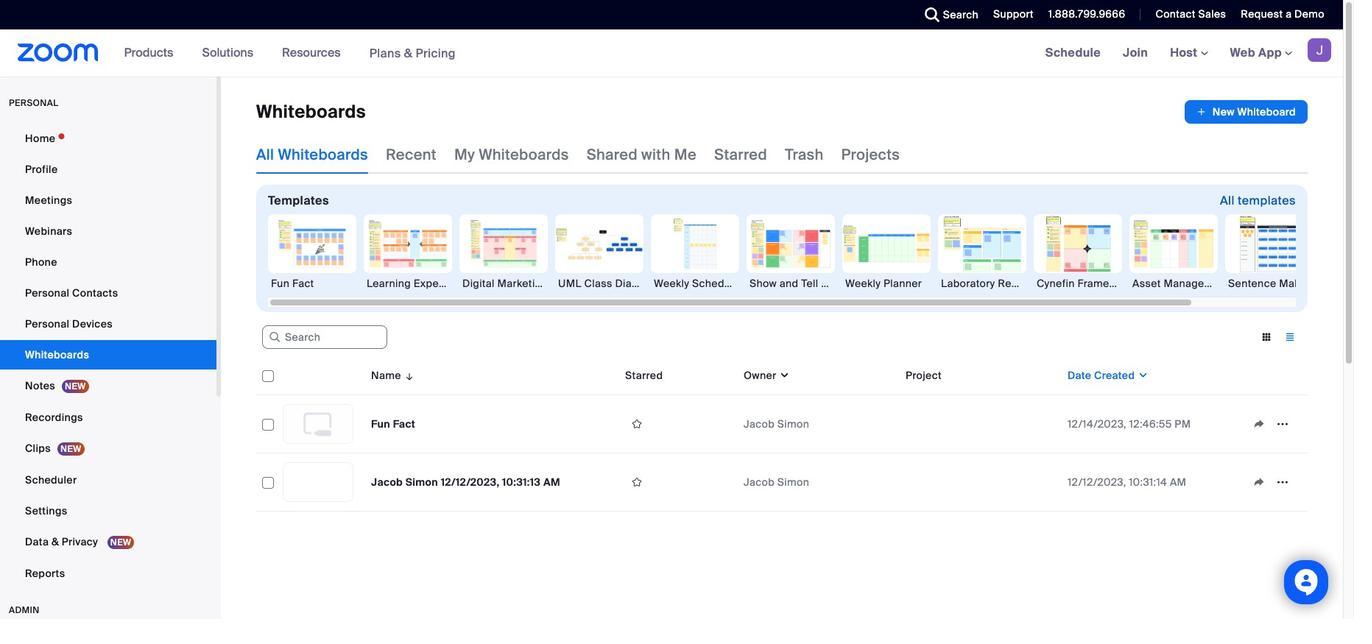 Task type: locate. For each thing, give the bounding box(es) containing it.
name
[[371, 369, 401, 382]]

show
[[750, 277, 777, 290]]

schedule left show
[[692, 277, 740, 290]]

schedule link
[[1034, 29, 1112, 77]]

1 horizontal spatial with
[[821, 277, 842, 290]]

fun down name
[[371, 418, 390, 431]]

0 horizontal spatial down image
[[777, 368, 790, 383]]

1 cell from the top
[[900, 421, 1062, 427]]

phone
[[25, 256, 57, 269]]

fact down arrow down image
[[393, 418, 416, 431]]

scheduler link
[[0, 465, 217, 495]]

fun
[[271, 277, 290, 290], [371, 418, 390, 431]]

1 jacob simon from the top
[[744, 418, 809, 431]]

jacob simon
[[744, 418, 809, 431], [744, 476, 809, 489]]

1 horizontal spatial am
[[1170, 476, 1187, 489]]

share image
[[1248, 418, 1271, 431]]

1 vertical spatial fact
[[393, 418, 416, 431]]

reports
[[25, 567, 65, 580]]

1 horizontal spatial 12/12/2023,
[[1068, 476, 1126, 489]]

new
[[1213, 105, 1235, 119]]

0 horizontal spatial with
[[641, 145, 671, 164]]

0 vertical spatial jacob simon
[[744, 418, 809, 431]]

profile
[[25, 163, 58, 176]]

a
[[1286, 7, 1292, 21], [844, 277, 851, 290]]

12/14/2023,
[[1068, 418, 1127, 431]]

10:31:13
[[502, 476, 541, 489]]

am right 10:31:13
[[543, 476, 560, 489]]

0 horizontal spatial starred
[[625, 369, 663, 382]]

notes link
[[0, 371, 217, 401]]

all up templates
[[256, 145, 274, 164]]

home link
[[0, 124, 217, 153]]

am right '10:31:14'
[[1170, 476, 1187, 489]]

starred right me
[[714, 145, 767, 164]]

1 horizontal spatial fact
[[393, 418, 416, 431]]

1 horizontal spatial starred
[[714, 145, 767, 164]]

1 vertical spatial personal
[[25, 317, 69, 331]]

support link
[[982, 0, 1037, 29], [993, 7, 1034, 21]]

twist
[[853, 277, 879, 290]]

12/12/2023, left 10:31:13
[[441, 476, 500, 489]]

data & privacy link
[[0, 527, 217, 557]]

with left me
[[641, 145, 671, 164]]

fun fact down name
[[371, 418, 416, 431]]

0 horizontal spatial am
[[543, 476, 560, 489]]

0 horizontal spatial weekly
[[654, 277, 689, 290]]

web
[[1230, 45, 1256, 60]]

contact
[[1156, 7, 1196, 21]]

1 horizontal spatial schedule
[[1045, 45, 1101, 60]]

trash
[[785, 145, 824, 164]]

1 down image from the left
[[777, 368, 790, 383]]

laboratory report element
[[938, 276, 1032, 291]]

0 vertical spatial starred
[[714, 145, 767, 164]]

digital marketing canvas button
[[460, 214, 588, 291]]

1 vertical spatial cell
[[900, 479, 1062, 485]]

with inside 'tabs of all whiteboard page' tab list
[[641, 145, 671, 164]]

projects
[[841, 145, 900, 164]]

application
[[256, 356, 1319, 523], [1248, 413, 1302, 435], [1248, 471, 1302, 493]]

jacob for jacob simon 12/12/2023, 10:31:13 am
[[744, 476, 775, 489]]

0 vertical spatial all
[[256, 145, 274, 164]]

all
[[256, 145, 274, 164], [1220, 193, 1235, 208]]

plans & pricing
[[369, 45, 456, 61]]

contacts
[[72, 286, 118, 300]]

more options for jacob simon 12/12/2023, 10:31:13 am image
[[1271, 476, 1295, 489]]

digital
[[462, 277, 495, 290]]

fact inside button
[[292, 277, 314, 290]]

1 personal from the top
[[25, 286, 69, 300]]

canvas for learning experience canvas
[[473, 277, 510, 290]]

pm
[[1175, 418, 1191, 431]]

2 personal from the top
[[25, 317, 69, 331]]

a left twist
[[844, 277, 851, 290]]

2 jacob simon from the top
[[744, 476, 809, 489]]

sentence maker
[[1228, 277, 1310, 290]]

0 horizontal spatial a
[[844, 277, 851, 290]]

personal menu menu
[[0, 124, 217, 590]]

whiteboards down personal devices
[[25, 348, 89, 362]]

grid mode, not selected image
[[1255, 331, 1278, 344]]

thumbnail of fun fact image
[[284, 405, 353, 443]]

request a demo
[[1241, 7, 1325, 21]]

1 vertical spatial a
[[844, 277, 851, 290]]

fun fact element
[[268, 276, 356, 291]]

1 vertical spatial with
[[821, 277, 842, 290]]

1 vertical spatial jacob simon
[[744, 476, 809, 489]]

product information navigation
[[113, 29, 467, 77]]

fact up search text box
[[292, 277, 314, 290]]

jacob for fun fact
[[744, 418, 775, 431]]

app
[[1259, 45, 1282, 60]]

personal
[[9, 97, 59, 109]]

canvas
[[473, 277, 510, 290], [551, 277, 588, 290]]

fact
[[292, 277, 314, 290], [393, 418, 416, 431]]

cell for 12/12/2023,
[[900, 479, 1062, 485]]

meetings link
[[0, 186, 217, 215]]

all whiteboards
[[256, 145, 368, 164]]

12/12/2023,
[[441, 476, 500, 489], [1068, 476, 1126, 489]]

1 vertical spatial &
[[51, 535, 59, 549]]

personal down the personal contacts
[[25, 317, 69, 331]]

host
[[1170, 45, 1201, 60]]

0 vertical spatial a
[[1286, 7, 1292, 21]]

1 horizontal spatial weekly
[[845, 277, 881, 290]]

a left demo
[[1286, 7, 1292, 21]]

starred inside application
[[625, 369, 663, 382]]

starred inside 'tabs of all whiteboard page' tab list
[[714, 145, 767, 164]]

all inside tab list
[[256, 145, 274, 164]]

1 horizontal spatial all
[[1220, 193, 1235, 208]]

tabs of all whiteboard page tab list
[[256, 136, 900, 174]]

& right the plans
[[404, 45, 413, 61]]

0 vertical spatial fun fact
[[271, 277, 314, 290]]

a inside button
[[844, 277, 851, 290]]

me
[[674, 145, 697, 164]]

all templates
[[1220, 193, 1296, 208]]

0 horizontal spatial all
[[256, 145, 274, 164]]

2 canvas from the left
[[551, 277, 588, 290]]

learning experience canvas
[[367, 277, 510, 290]]

devices
[[72, 317, 113, 331]]

new whiteboard
[[1213, 105, 1296, 119]]

personal for personal contacts
[[25, 286, 69, 300]]

class
[[584, 277, 612, 290]]

resources
[[282, 45, 341, 60]]

admin
[[9, 605, 40, 616]]

my
[[454, 145, 475, 164]]

0 vertical spatial fact
[[292, 277, 314, 290]]

personal contacts link
[[0, 278, 217, 308]]

0 vertical spatial personal
[[25, 286, 69, 300]]

2 down image from the left
[[1135, 368, 1149, 383]]

0 horizontal spatial schedule
[[692, 277, 740, 290]]

fun inside button
[[271, 277, 290, 290]]

1 horizontal spatial fun
[[371, 418, 390, 431]]

asset management element
[[1130, 276, 1230, 291]]

fun up search text box
[[271, 277, 290, 290]]

jacob simon for 12/12/2023,
[[744, 476, 809, 489]]

& right the "data"
[[51, 535, 59, 549]]

1 horizontal spatial a
[[1286, 7, 1292, 21]]

laboratory report
[[941, 277, 1032, 290]]

demo
[[1295, 7, 1325, 21]]

web app button
[[1230, 45, 1292, 60]]

sentence maker element
[[1225, 276, 1314, 291]]

fun fact up search text box
[[271, 277, 314, 290]]

with right tell
[[821, 277, 842, 290]]

down image for date created
[[1135, 368, 1149, 383]]

fact inside application
[[393, 418, 416, 431]]

plans
[[369, 45, 401, 61]]

application for 12/12/2023, 10:31:14 am
[[1248, 471, 1302, 493]]

down image
[[777, 368, 790, 383], [1135, 368, 1149, 383]]

0 horizontal spatial 12/12/2023,
[[441, 476, 500, 489]]

0 horizontal spatial &
[[51, 535, 59, 549]]

learning experience canvas element
[[364, 276, 510, 291]]

1 vertical spatial fun fact
[[371, 418, 416, 431]]

1 weekly from the left
[[654, 277, 689, 290]]

phone link
[[0, 247, 217, 277]]

privacy
[[62, 535, 98, 549]]

whiteboards inside application
[[256, 100, 366, 123]]

0 horizontal spatial fact
[[292, 277, 314, 290]]

0 vertical spatial &
[[404, 45, 413, 61]]

starred
[[714, 145, 767, 164], [625, 369, 663, 382]]

2 weekly from the left
[[845, 277, 881, 290]]

& inside personal menu menu
[[51, 535, 59, 549]]

whiteboards application
[[256, 100, 1308, 124]]

personal devices link
[[0, 309, 217, 339]]

fun fact inside application
[[371, 418, 416, 431]]

0 vertical spatial schedule
[[1045, 45, 1101, 60]]

12/12/2023, left '10:31:14'
[[1068, 476, 1126, 489]]

all inside button
[[1220, 193, 1235, 208]]

0 horizontal spatial canvas
[[473, 277, 510, 290]]

0 vertical spatial with
[[641, 145, 671, 164]]

with inside button
[[821, 277, 842, 290]]

& for privacy
[[51, 535, 59, 549]]

all for all whiteboards
[[256, 145, 274, 164]]

1 canvas from the left
[[473, 277, 510, 290]]

weekly planner button
[[842, 214, 931, 291]]

profile picture image
[[1308, 38, 1331, 62]]

digital marketing canvas
[[462, 277, 588, 290]]

uml class diagram element
[[555, 276, 658, 291]]

cynefin framework element
[[1034, 276, 1133, 291]]

& for pricing
[[404, 45, 413, 61]]

0 horizontal spatial fun
[[271, 277, 290, 290]]

1 horizontal spatial &
[[404, 45, 413, 61]]

starred up click to star the whiteboard fun fact image
[[625, 369, 663, 382]]

1 vertical spatial all
[[1220, 193, 1235, 208]]

date
[[1068, 369, 1092, 382]]

am
[[543, 476, 560, 489], [1170, 476, 1187, 489]]

0 vertical spatial cell
[[900, 421, 1062, 427]]

all left templates
[[1220, 193, 1235, 208]]

personal for personal devices
[[25, 317, 69, 331]]

shared
[[587, 145, 638, 164]]

schedule
[[1045, 45, 1101, 60], [692, 277, 740, 290]]

1 horizontal spatial down image
[[1135, 368, 1149, 383]]

& inside product information navigation
[[404, 45, 413, 61]]

marketing
[[497, 277, 548, 290]]

1 horizontal spatial canvas
[[551, 277, 588, 290]]

thumbnail of jacob simon 12/12/2023, 10:31:13 am image
[[284, 463, 353, 502]]

0 horizontal spatial fun fact
[[271, 277, 314, 290]]

1 vertical spatial schedule
[[692, 277, 740, 290]]

zoom logo image
[[18, 43, 98, 62]]

personal down phone
[[25, 286, 69, 300]]

0 vertical spatial fun
[[271, 277, 290, 290]]

1 vertical spatial fun
[[371, 418, 390, 431]]

recent
[[386, 145, 437, 164]]

experience
[[414, 277, 471, 290]]

whiteboards up "all whiteboards"
[[256, 100, 366, 123]]

banner
[[0, 29, 1343, 77]]

1 horizontal spatial fun fact
[[371, 418, 416, 431]]

cell
[[900, 421, 1062, 427], [900, 479, 1062, 485]]

1 vertical spatial starred
[[625, 369, 663, 382]]

2 cell from the top
[[900, 479, 1062, 485]]

schedule down 1.888.799.9666
[[1045, 45, 1101, 60]]



Task type: describe. For each thing, give the bounding box(es) containing it.
whiteboards right my
[[479, 145, 569, 164]]

cell for 12/14/2023,
[[900, 421, 1062, 427]]

1.888.799.9666 button up 'join'
[[1037, 0, 1129, 29]]

web app
[[1230, 45, 1282, 60]]

show and tell with a twist
[[750, 277, 879, 290]]

1.888.799.9666
[[1049, 7, 1126, 21]]

asset
[[1133, 277, 1161, 290]]

management
[[1164, 277, 1230, 290]]

project
[[906, 369, 942, 382]]

profile link
[[0, 155, 217, 184]]

add image
[[1197, 105, 1207, 119]]

12/12/2023, 10:31:14 am
[[1068, 476, 1187, 489]]

uml class diagram
[[558, 277, 658, 290]]

personal devices
[[25, 317, 113, 331]]

all templates button
[[1220, 189, 1296, 213]]

list mode, selected image
[[1278, 331, 1302, 344]]

1.888.799.9666 button up schedule link
[[1049, 7, 1126, 21]]

2 12/12/2023, from the left
[[1068, 476, 1126, 489]]

clips
[[25, 442, 51, 455]]

more options for fun fact image
[[1271, 418, 1295, 431]]

my whiteboards
[[454, 145, 569, 164]]

digital marketing canvas element
[[460, 276, 588, 291]]

uml
[[558, 277, 582, 290]]

banner containing products
[[0, 29, 1343, 77]]

12:46:55
[[1129, 418, 1172, 431]]

cynefin framework button
[[1034, 214, 1133, 291]]

webinars link
[[0, 217, 217, 246]]

whiteboards up templates
[[278, 145, 368, 164]]

pricing
[[416, 45, 456, 61]]

recordings
[[25, 411, 83, 424]]

weekly schedule
[[654, 277, 740, 290]]

shared with me
[[587, 145, 697, 164]]

laboratory report button
[[938, 214, 1032, 291]]

resources button
[[282, 29, 347, 77]]

jacob simon for 12/14/2023,
[[744, 418, 809, 431]]

weekly schedule element
[[651, 276, 740, 291]]

clips link
[[0, 434, 217, 464]]

weekly schedule button
[[651, 214, 740, 291]]

schedule inside schedule link
[[1045, 45, 1101, 60]]

application for 12/14/2023, 12:46:55 pm
[[1248, 413, 1302, 435]]

personal contacts
[[25, 286, 118, 300]]

weekly for weekly planner
[[845, 277, 881, 290]]

date created button
[[1068, 368, 1149, 383]]

new whiteboard button
[[1185, 100, 1308, 124]]

asset management button
[[1130, 214, 1230, 291]]

meetings
[[25, 194, 72, 207]]

fun inside application
[[371, 418, 390, 431]]

arrow down image
[[401, 367, 415, 384]]

maker
[[1279, 277, 1310, 290]]

1 am from the left
[[543, 476, 560, 489]]

uml class diagram button
[[555, 214, 658, 291]]

support
[[993, 7, 1034, 21]]

tell
[[801, 277, 818, 290]]

date created
[[1068, 369, 1135, 382]]

home
[[25, 132, 55, 145]]

solutions button
[[202, 29, 260, 77]]

weekly planner element
[[842, 276, 931, 291]]

share image
[[1248, 476, 1271, 489]]

products
[[124, 45, 173, 60]]

fun fact inside button
[[271, 277, 314, 290]]

simon for fact
[[778, 418, 809, 431]]

webinars
[[25, 225, 72, 238]]

sentence maker button
[[1225, 214, 1314, 291]]

templates
[[1238, 193, 1296, 208]]

jacob simon 12/12/2023, 10:31:13 am
[[371, 476, 560, 489]]

whiteboards inside personal menu menu
[[25, 348, 89, 362]]

learning experience canvas button
[[364, 214, 510, 291]]

settings
[[25, 504, 67, 518]]

search button
[[914, 0, 982, 29]]

solutions
[[202, 45, 253, 60]]

products button
[[124, 29, 180, 77]]

cynefin
[[1037, 277, 1075, 290]]

click to star the whiteboard jacob simon 12/12/2023, 10:31:13 am image
[[625, 476, 649, 489]]

meetings navigation
[[1034, 29, 1343, 77]]

reports link
[[0, 559, 217, 588]]

framework
[[1078, 277, 1133, 290]]

weekly planner
[[845, 277, 922, 290]]

show and tell with a twist element
[[747, 276, 879, 291]]

10:31:14
[[1129, 476, 1167, 489]]

sales
[[1199, 7, 1226, 21]]

schedule inside weekly schedule element
[[692, 277, 740, 290]]

simon for simon
[[778, 476, 809, 489]]

click to star the whiteboard fun fact image
[[625, 418, 649, 431]]

learning
[[367, 277, 411, 290]]

notes
[[25, 379, 55, 393]]

canvas for digital marketing canvas
[[551, 277, 588, 290]]

2 am from the left
[[1170, 476, 1187, 489]]

asset management
[[1133, 277, 1230, 290]]

join
[[1123, 45, 1148, 60]]

application containing name
[[256, 356, 1319, 523]]

weekly for weekly schedule
[[654, 277, 689, 290]]

1 12/12/2023, from the left
[[441, 476, 500, 489]]

scheduler
[[25, 474, 77, 487]]

contact sales
[[1156, 7, 1226, 21]]

Search text field
[[262, 326, 387, 349]]

created
[[1094, 369, 1135, 382]]

down image for owner
[[777, 368, 790, 383]]

all for all templates
[[1220, 193, 1235, 208]]

settings link
[[0, 496, 217, 526]]

show and tell with a twist button
[[747, 214, 879, 291]]

data & privacy
[[25, 535, 101, 549]]

cynefin framework
[[1037, 277, 1133, 290]]

templates
[[268, 193, 329, 208]]



Task type: vqa. For each thing, say whether or not it's contained in the screenshot.
all notes icon
no



